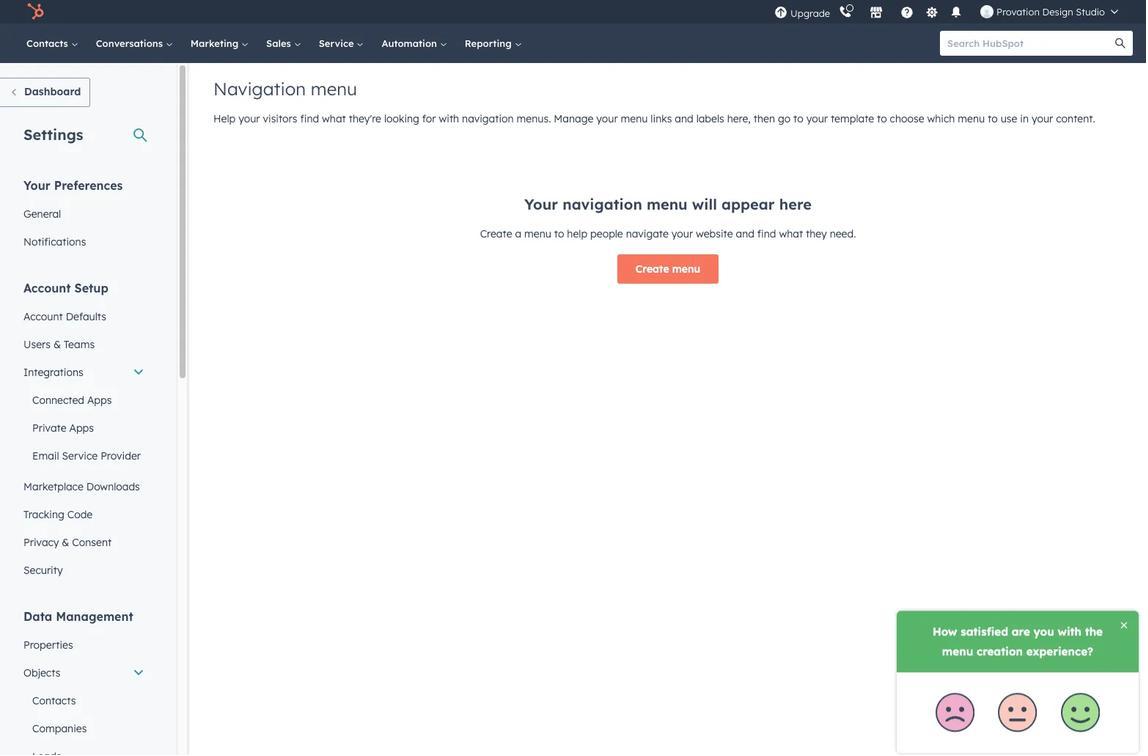 Task type: locate. For each thing, give the bounding box(es) containing it.
settings image
[[925, 6, 939, 19]]

create menu
[[636, 263, 701, 276]]

general
[[23, 208, 61, 221]]

companies link
[[15, 715, 153, 743]]

notifications image
[[950, 7, 963, 20]]

&
[[53, 338, 61, 351], [62, 536, 69, 549]]

integrations
[[23, 366, 83, 379]]

create inside create menu button
[[636, 263, 669, 276]]

help button
[[895, 0, 920, 23]]

service link
[[310, 23, 373, 63]]

apps down connected apps link at the bottom of the page
[[69, 422, 94, 435]]

calling icon image
[[839, 6, 852, 19]]

1 horizontal spatial create
[[636, 263, 669, 276]]

your inside the your preferences element
[[23, 178, 50, 193]]

and down appear
[[736, 227, 755, 241]]

reporting link
[[456, 23, 531, 63]]

find right "visitors" at top
[[300, 112, 319, 125]]

create
[[480, 227, 512, 241], [636, 263, 669, 276]]

go
[[778, 112, 791, 125]]

marketplace
[[23, 480, 84, 494]]

2 account from the top
[[23, 310, 63, 323]]

menu down create a menu to help people navigate your website and find what they need.
[[672, 263, 701, 276]]

0 vertical spatial what
[[322, 112, 346, 125]]

0 horizontal spatial service
[[62, 450, 98, 463]]

service down private apps link
[[62, 450, 98, 463]]

calling icon button
[[833, 2, 858, 21]]

1 vertical spatial &
[[62, 536, 69, 549]]

menu
[[311, 78, 357, 100], [621, 112, 648, 125], [958, 112, 985, 125], [647, 195, 688, 213], [524, 227, 551, 241], [672, 263, 701, 276]]

dashboard link
[[0, 78, 90, 107]]

create down navigate
[[636, 263, 669, 276]]

1 account from the top
[[23, 281, 71, 296]]

contacts link for conversations link on the top
[[18, 23, 87, 63]]

& for users
[[53, 338, 61, 351]]

0 vertical spatial service
[[319, 37, 357, 49]]

email
[[32, 450, 59, 463]]

account
[[23, 281, 71, 296], [23, 310, 63, 323]]

downloads
[[86, 480, 140, 494]]

account up users
[[23, 310, 63, 323]]

what left they're
[[322, 112, 346, 125]]

find down appear
[[758, 227, 776, 241]]

provation design studio button
[[972, 0, 1127, 23]]

account setup element
[[15, 280, 153, 585]]

to left help on the top
[[554, 227, 564, 241]]

looking
[[384, 112, 419, 125]]

and right links
[[675, 112, 694, 125]]

1 horizontal spatial what
[[779, 227, 803, 241]]

contacts inside data management element
[[32, 695, 76, 708]]

find
[[300, 112, 319, 125], [758, 227, 776, 241]]

menu up create a menu to help people navigate your website and find what they need.
[[647, 195, 688, 213]]

your right in
[[1032, 112, 1053, 125]]

provation
[[997, 6, 1040, 18]]

0 vertical spatial contacts link
[[18, 23, 87, 63]]

marketplace downloads
[[23, 480, 140, 494]]

1 horizontal spatial navigation
[[563, 195, 642, 213]]

1 vertical spatial contacts
[[32, 695, 76, 708]]

1 vertical spatial find
[[758, 227, 776, 241]]

marketing
[[191, 37, 241, 49]]

1 horizontal spatial find
[[758, 227, 776, 241]]

0 vertical spatial and
[[675, 112, 694, 125]]

visitors
[[263, 112, 297, 125]]

your navigation menu will appear here
[[524, 195, 812, 213]]

account setup
[[23, 281, 108, 296]]

connected
[[32, 394, 84, 407]]

marketing link
[[182, 23, 257, 63]]

contacts link down hubspot link
[[18, 23, 87, 63]]

your
[[239, 112, 260, 125], [597, 112, 618, 125], [807, 112, 828, 125], [1032, 112, 1053, 125], [672, 227, 693, 241]]

create menu button
[[617, 255, 719, 284]]

account for account defaults
[[23, 310, 63, 323]]

connected apps link
[[15, 387, 153, 414]]

0 horizontal spatial &
[[53, 338, 61, 351]]

help
[[213, 112, 236, 125]]

0 vertical spatial find
[[300, 112, 319, 125]]

create left a
[[480, 227, 512, 241]]

apps for private apps
[[69, 422, 94, 435]]

security
[[23, 564, 63, 577]]

use
[[1001, 112, 1018, 125]]

integrations button
[[15, 359, 153, 387]]

settings
[[23, 125, 83, 144]]

marketplaces button
[[861, 0, 892, 23]]

0 vertical spatial create
[[480, 227, 512, 241]]

your for your navigation menu will appear here
[[524, 195, 558, 213]]

properties
[[23, 639, 73, 652]]

automation link
[[373, 23, 456, 63]]

design
[[1043, 6, 1074, 18]]

navigation
[[213, 78, 306, 100]]

1 vertical spatial create
[[636, 263, 669, 276]]

& right privacy in the bottom of the page
[[62, 536, 69, 549]]

navigate
[[626, 227, 669, 241]]

& inside "link"
[[53, 338, 61, 351]]

& for privacy
[[62, 536, 69, 549]]

your
[[23, 178, 50, 193], [524, 195, 558, 213]]

1 vertical spatial your
[[524, 195, 558, 213]]

1 vertical spatial navigation
[[563, 195, 642, 213]]

create for create menu
[[636, 263, 669, 276]]

contacts up companies
[[32, 695, 76, 708]]

navigation right with
[[462, 112, 514, 125]]

your preferences
[[23, 178, 123, 193]]

provation design studio
[[997, 6, 1105, 18]]

need.
[[830, 227, 856, 241]]

0 vertical spatial &
[[53, 338, 61, 351]]

menu inside button
[[672, 263, 701, 276]]

0 vertical spatial apps
[[87, 394, 112, 407]]

account up account defaults
[[23, 281, 71, 296]]

users
[[23, 338, 51, 351]]

for
[[422, 112, 436, 125]]

email service provider link
[[15, 442, 153, 470]]

0 vertical spatial navigation
[[462, 112, 514, 125]]

1 vertical spatial what
[[779, 227, 803, 241]]

help
[[567, 227, 588, 241]]

what
[[322, 112, 346, 125], [779, 227, 803, 241]]

1 horizontal spatial &
[[62, 536, 69, 549]]

your right help
[[239, 112, 260, 125]]

0 vertical spatial your
[[23, 178, 50, 193]]

contacts link for companies 'link'
[[15, 687, 153, 715]]

hubspot link
[[18, 3, 55, 21]]

data management element
[[15, 609, 153, 755]]

tracking code
[[23, 508, 93, 521]]

0 vertical spatial account
[[23, 281, 71, 296]]

objects
[[23, 667, 60, 680]]

search image
[[1116, 38, 1126, 48]]

contacts link up companies
[[15, 687, 153, 715]]

service right sales link
[[319, 37, 357, 49]]

code
[[67, 508, 93, 521]]

apps
[[87, 394, 112, 407], [69, 422, 94, 435]]

apps up private apps link
[[87, 394, 112, 407]]

links
[[651, 112, 672, 125]]

1 vertical spatial apps
[[69, 422, 94, 435]]

0 horizontal spatial navigation
[[462, 112, 514, 125]]

1 vertical spatial and
[[736, 227, 755, 241]]

what left they
[[779, 227, 803, 241]]

0 horizontal spatial your
[[23, 178, 50, 193]]

navigation
[[462, 112, 514, 125], [563, 195, 642, 213]]

1 horizontal spatial your
[[524, 195, 558, 213]]

service inside account setup 'element'
[[62, 450, 98, 463]]

menu
[[773, 0, 1129, 23]]

1 vertical spatial service
[[62, 450, 98, 463]]

to
[[794, 112, 804, 125], [877, 112, 887, 125], [988, 112, 998, 125], [554, 227, 564, 241]]

consent
[[72, 536, 112, 549]]

service
[[319, 37, 357, 49], [62, 450, 98, 463]]

contacts down hubspot link
[[26, 37, 71, 49]]

1 horizontal spatial and
[[736, 227, 755, 241]]

0 horizontal spatial create
[[480, 227, 512, 241]]

to right go
[[794, 112, 804, 125]]

automation
[[382, 37, 440, 49]]

1 vertical spatial account
[[23, 310, 63, 323]]

provider
[[101, 450, 141, 463]]

and
[[675, 112, 694, 125], [736, 227, 755, 241]]

navigation up people
[[563, 195, 642, 213]]

1 vertical spatial contacts link
[[15, 687, 153, 715]]

& right users
[[53, 338, 61, 351]]



Task type: describe. For each thing, give the bounding box(es) containing it.
navigation menu
[[213, 78, 357, 100]]

menu containing provation design studio
[[773, 0, 1129, 23]]

appear
[[722, 195, 775, 213]]

users & teams
[[23, 338, 95, 351]]

menu right which
[[958, 112, 985, 125]]

objects button
[[15, 659, 153, 687]]

a
[[515, 227, 522, 241]]

your left website
[[672, 227, 693, 241]]

help image
[[901, 7, 914, 20]]

data
[[23, 610, 52, 624]]

james peterson image
[[981, 5, 994, 18]]

help your visitors find what they're looking for with navigation menus. manage your menu links and labels here, then go to your template to choose which menu to use in your content.
[[213, 112, 1095, 125]]

studio
[[1076, 6, 1105, 18]]

your preferences element
[[15, 177, 153, 256]]

0 horizontal spatial and
[[675, 112, 694, 125]]

they're
[[349, 112, 381, 125]]

website
[[696, 227, 733, 241]]

notifications
[[23, 235, 86, 249]]

conversations link
[[87, 23, 182, 63]]

Search HubSpot search field
[[940, 31, 1120, 56]]

email service provider
[[32, 450, 141, 463]]

0 horizontal spatial what
[[322, 112, 346, 125]]

general link
[[15, 200, 153, 228]]

choose
[[890, 112, 925, 125]]

menu up they're
[[311, 78, 357, 100]]

with
[[439, 112, 459, 125]]

hubspot image
[[26, 3, 44, 21]]

marketplace downloads link
[[15, 473, 153, 501]]

sales
[[266, 37, 294, 49]]

tracking code link
[[15, 501, 153, 529]]

search button
[[1108, 31, 1133, 56]]

create a menu to help people navigate your website and find what they need.
[[480, 227, 856, 241]]

private apps link
[[15, 414, 153, 442]]

tracking
[[23, 508, 64, 521]]

your right go
[[807, 112, 828, 125]]

setup
[[74, 281, 108, 296]]

security link
[[15, 557, 153, 585]]

menus.
[[517, 112, 551, 125]]

connected apps
[[32, 394, 112, 407]]

notifications button
[[944, 0, 969, 23]]

upgrade
[[791, 7, 830, 19]]

labels
[[697, 112, 724, 125]]

0 vertical spatial contacts
[[26, 37, 71, 49]]

teams
[[64, 338, 95, 351]]

to left use
[[988, 112, 998, 125]]

sales link
[[257, 23, 310, 63]]

will
[[692, 195, 717, 213]]

defaults
[[66, 310, 106, 323]]

0 horizontal spatial find
[[300, 112, 319, 125]]

conversations
[[96, 37, 166, 49]]

marketplaces image
[[870, 7, 883, 20]]

settings link
[[923, 4, 941, 19]]

private apps
[[32, 422, 94, 435]]

menu right a
[[524, 227, 551, 241]]

management
[[56, 610, 133, 624]]

apps for connected apps
[[87, 394, 112, 407]]

private
[[32, 422, 66, 435]]

account for account setup
[[23, 281, 71, 296]]

preferences
[[54, 178, 123, 193]]

privacy & consent link
[[15, 529, 153, 557]]

privacy
[[23, 536, 59, 549]]

they
[[806, 227, 827, 241]]

users & teams link
[[15, 331, 153, 359]]

account defaults link
[[15, 303, 153, 331]]

notifications link
[[15, 228, 153, 256]]

create for create a menu to help people navigate your website and find what they need.
[[480, 227, 512, 241]]

reporting
[[465, 37, 515, 49]]

your right "manage"
[[597, 112, 618, 125]]

to left choose
[[877, 112, 887, 125]]

people
[[590, 227, 623, 241]]

menu left links
[[621, 112, 648, 125]]

content.
[[1056, 112, 1095, 125]]

companies
[[32, 722, 87, 736]]

your for your preferences
[[23, 178, 50, 193]]

template
[[831, 112, 874, 125]]

then
[[754, 112, 775, 125]]

data management
[[23, 610, 133, 624]]

1 horizontal spatial service
[[319, 37, 357, 49]]

here,
[[727, 112, 751, 125]]

properties link
[[15, 632, 153, 659]]

upgrade image
[[775, 6, 788, 19]]

account defaults
[[23, 310, 106, 323]]

privacy & consent
[[23, 536, 112, 549]]

which
[[927, 112, 955, 125]]

here
[[779, 195, 812, 213]]

in
[[1020, 112, 1029, 125]]



Task type: vqa. For each thing, say whether or not it's contained in the screenshot.
Setup
yes



